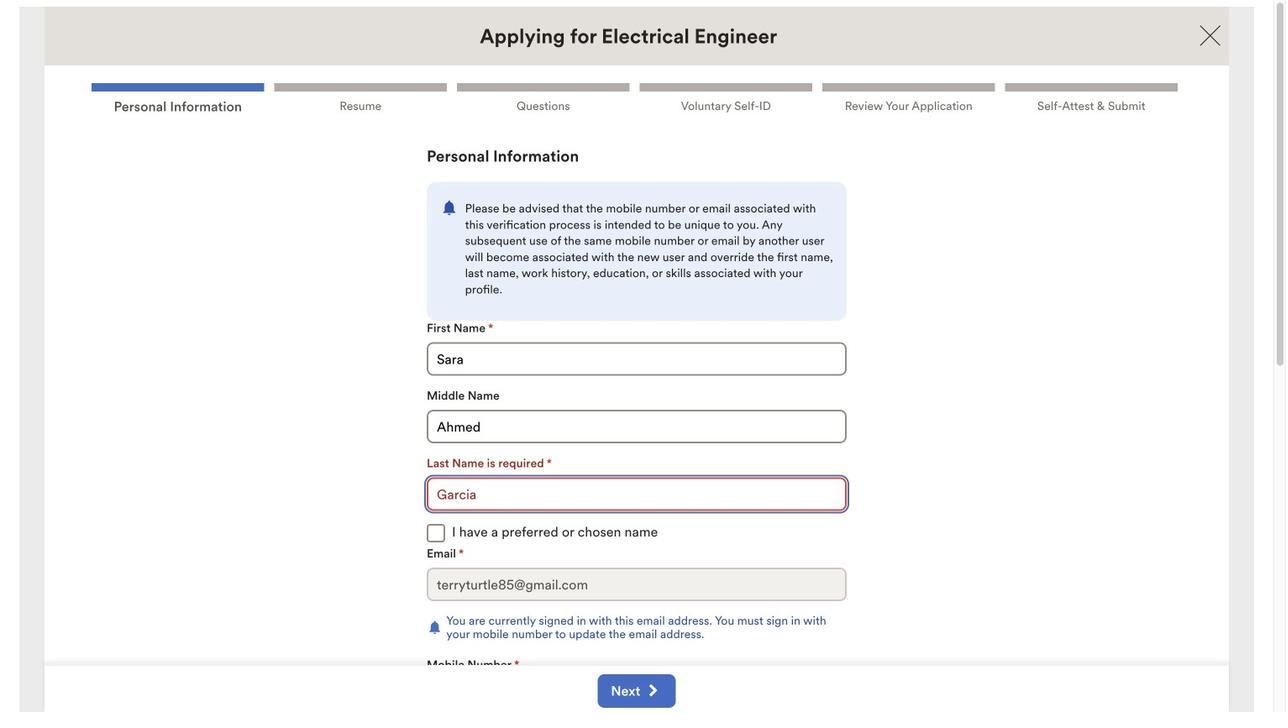 Task type: describe. For each thing, give the bounding box(es) containing it.
Phone Number telephone field
[[464, 680, 612, 713]]

6 list item from the left
[[1001, 78, 1183, 118]]

chevron right image
[[645, 685, 659, 698]]



Task type: vqa. For each thing, say whether or not it's contained in the screenshot.
fourth List Item from right
yes



Task type: locate. For each thing, give the bounding box(es) containing it.
notification image
[[427, 620, 443, 636]]

5 list item from the left
[[818, 78, 1001, 118]]

1 list item from the left
[[87, 78, 269, 118]]

main content
[[7, 7, 1267, 713]]

3 list item from the left
[[452, 78, 635, 118]]

notification image
[[440, 199, 459, 217]]

4 list item from the left
[[635, 78, 818, 118]]

alert
[[427, 182, 847, 321]]

None text field
[[427, 478, 847, 512]]

list item
[[87, 78, 269, 118], [269, 78, 452, 118], [452, 78, 635, 118], [635, 78, 818, 118], [818, 78, 1001, 118], [1001, 78, 1183, 118]]

None text field
[[427, 343, 847, 376], [427, 410, 847, 444], [427, 568, 847, 602], [427, 343, 847, 376], [427, 410, 847, 444], [427, 568, 847, 602]]

2 list item from the left
[[269, 78, 452, 118]]

list
[[87, 78, 1183, 118]]



